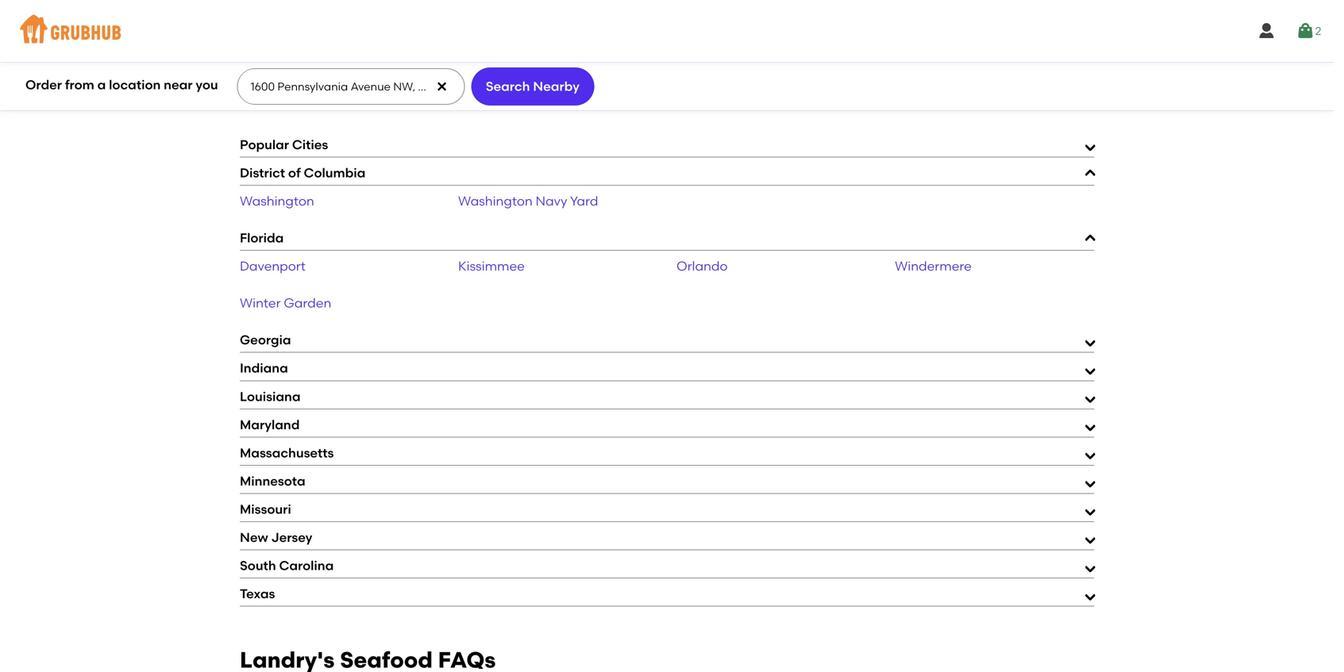 Task type: locate. For each thing, give the bounding box(es) containing it.
svg image
[[1297, 21, 1316, 41]]

svg image inside main navigation navigation
[[1258, 21, 1277, 41]]

orlando
[[677, 259, 728, 274]]

washington down district
[[240, 193, 314, 209]]

texas
[[240, 587, 275, 602]]

Search Address search field
[[237, 69, 463, 104]]

jersey
[[271, 530, 313, 546]]

nearby
[[533, 79, 580, 94]]

columbia
[[304, 165, 366, 181]]

washington left navy
[[458, 193, 533, 209]]

new
[[240, 530, 268, 546]]

near
[[164, 77, 193, 93]]

1 washington from the left
[[240, 193, 314, 209]]

0 horizontal spatial svg image
[[436, 80, 448, 93]]

new jersey
[[240, 530, 313, 546]]

1 horizontal spatial washington
[[458, 193, 533, 209]]

2 washington from the left
[[458, 193, 533, 209]]

district of columbia
[[240, 165, 366, 181]]

svg image
[[1258, 21, 1277, 41], [436, 80, 448, 93]]

orlando link
[[677, 259, 728, 274]]

you
[[196, 77, 218, 93]]

windermere link
[[895, 259, 972, 274]]

florida
[[240, 230, 284, 246]]

washington for the 'washington' link
[[240, 193, 314, 209]]

search nearby button
[[471, 68, 595, 106]]

order
[[25, 77, 62, 93]]

svg image left search
[[436, 80, 448, 93]]

missouri
[[240, 502, 291, 518]]

yard
[[570, 193, 599, 209]]

washington navy yard link
[[458, 193, 599, 209]]

washington
[[240, 193, 314, 209], [458, 193, 533, 209]]

0 horizontal spatial washington
[[240, 193, 314, 209]]

district
[[240, 165, 285, 181]]

svg image left svg icon
[[1258, 21, 1277, 41]]

search nearby
[[486, 79, 580, 94]]

order from a location near you
[[25, 77, 218, 93]]

minnesota
[[240, 474, 306, 489]]

0 vertical spatial svg image
[[1258, 21, 1277, 41]]

winter
[[240, 296, 281, 311]]

1 vertical spatial svg image
[[436, 80, 448, 93]]

kissimmee link
[[458, 259, 525, 274]]

cities
[[292, 137, 328, 153]]

navy
[[536, 193, 568, 209]]

popular
[[240, 137, 289, 153]]

winter garden
[[240, 296, 332, 311]]

1 horizontal spatial svg image
[[1258, 21, 1277, 41]]



Task type: describe. For each thing, give the bounding box(es) containing it.
search
[[486, 79, 530, 94]]

louisiana
[[240, 389, 301, 405]]

of
[[288, 165, 301, 181]]

maryland
[[240, 417, 300, 433]]

main navigation navigation
[[0, 0, 1335, 62]]

washington navy yard
[[458, 193, 599, 209]]

davenport link
[[240, 259, 306, 274]]

massachusetts
[[240, 446, 334, 461]]

carolina
[[279, 559, 334, 574]]

from
[[65, 77, 94, 93]]

south carolina
[[240, 559, 334, 574]]

georgia
[[240, 333, 291, 348]]

indiana
[[240, 361, 288, 376]]

kissimmee
[[458, 259, 525, 274]]

washington for washington navy yard
[[458, 193, 533, 209]]

popular cities
[[240, 137, 328, 153]]

washington link
[[240, 193, 314, 209]]

a
[[97, 77, 106, 93]]

2
[[1316, 24, 1322, 38]]

2 button
[[1297, 17, 1322, 45]]

windermere
[[895, 259, 972, 274]]

garden
[[284, 296, 332, 311]]

winter garden link
[[240, 296, 332, 311]]

location
[[109, 77, 161, 93]]

south
[[240, 559, 276, 574]]

davenport
[[240, 259, 306, 274]]



Task type: vqa. For each thing, say whether or not it's contained in the screenshot.
Order
yes



